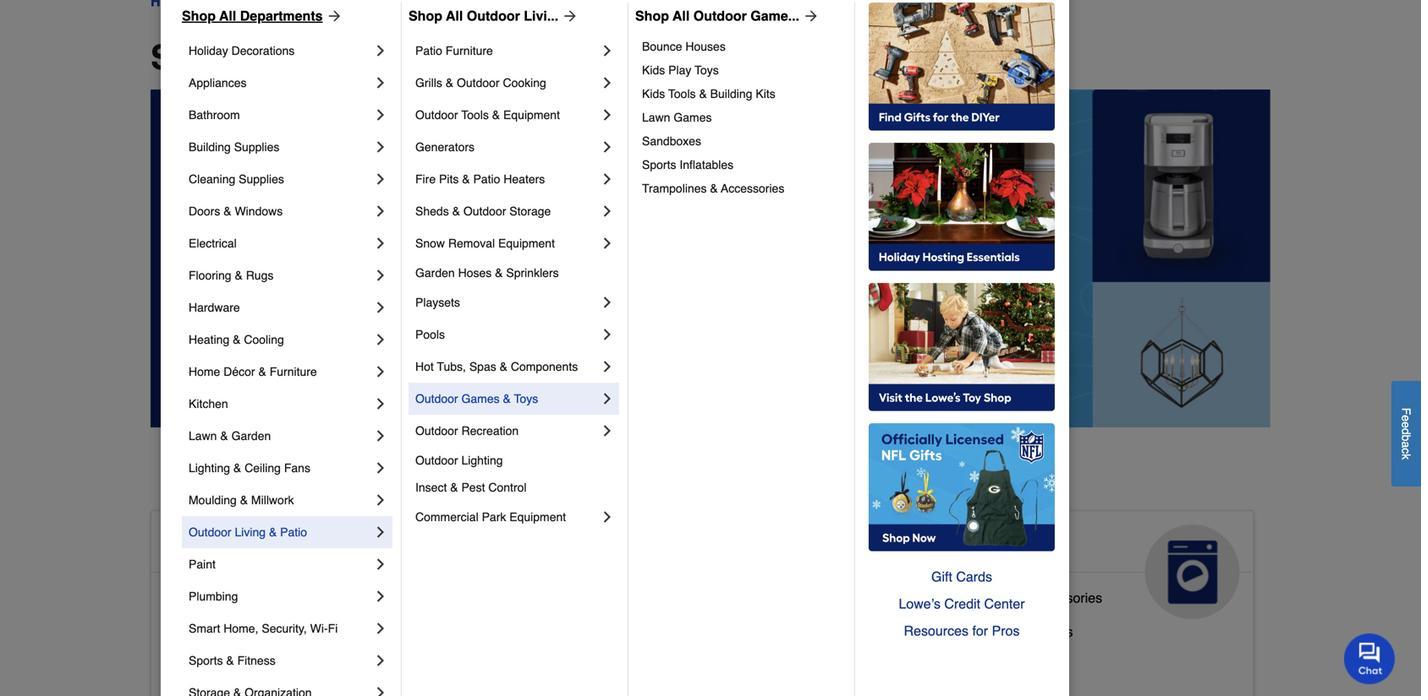 Task type: vqa. For each thing, say whether or not it's contained in the screenshot.
the From whirlpool.com
no



Task type: locate. For each thing, give the bounding box(es) containing it.
sheds & outdoor storage
[[415, 205, 551, 218]]

accessories down sports inflatables "link"
[[721, 182, 784, 195]]

patio down moulding & millwork link
[[280, 526, 307, 540]]

pet beds, houses, & furniture
[[542, 652, 725, 667]]

shop for shop all outdoor game...
[[635, 8, 669, 24]]

0 vertical spatial patio
[[415, 44, 442, 58]]

0 vertical spatial departments
[[240, 8, 323, 24]]

chevron right image for sheds & outdoor storage
[[599, 203, 616, 220]]

heating & cooling
[[189, 333, 284, 347]]

toys down houses
[[695, 63, 719, 77]]

supplies inside 'link'
[[234, 140, 279, 154]]

sports inside "link"
[[642, 158, 676, 172]]

holiday decorations
[[189, 44, 295, 58]]

2 horizontal spatial patio
[[473, 173, 500, 186]]

1 horizontal spatial arrow right image
[[558, 8, 579, 25]]

1 vertical spatial departments
[[296, 38, 503, 77]]

storage
[[509, 205, 551, 218]]

0 horizontal spatial tools
[[461, 108, 489, 122]]

1 kids from the top
[[642, 63, 665, 77]]

e up d
[[1399, 415, 1413, 422]]

& right animal
[[627, 532, 644, 559]]

equipment down cooking
[[503, 108, 560, 122]]

all down shop all departments link
[[244, 38, 287, 77]]

1 horizontal spatial building
[[710, 87, 752, 101]]

kits
[[756, 87, 775, 101]]

accessible down moulding
[[165, 532, 289, 559]]

arrow right image inside shop all departments link
[[323, 8, 343, 25]]

supplies for cleaning supplies
[[239, 173, 284, 186]]

2 kids from the top
[[642, 87, 665, 101]]

games down kids tools & building kits
[[674, 111, 712, 124]]

0 horizontal spatial building
[[189, 140, 231, 154]]

2 accessible from the top
[[165, 591, 230, 606]]

1 vertical spatial sports
[[189, 655, 223, 668]]

0 vertical spatial games
[[674, 111, 712, 124]]

shop up 'holiday'
[[182, 8, 216, 24]]

0 horizontal spatial patio
[[280, 526, 307, 540]]

0 horizontal spatial accessories
[[721, 182, 784, 195]]

accessories up chillers
[[1030, 591, 1102, 606]]

building up cleaning
[[189, 140, 231, 154]]

accessible for accessible bathroom
[[165, 591, 230, 606]]

patio for fire pits & patio heaters
[[473, 173, 500, 186]]

arrow right image
[[323, 8, 343, 25], [558, 8, 579, 25]]

0 vertical spatial supplies
[[234, 140, 279, 154]]

pet
[[651, 532, 688, 559], [542, 652, 562, 667]]

4 accessible from the top
[[165, 658, 230, 674]]

sports & fitness
[[189, 655, 275, 668]]

&
[[446, 76, 453, 90], [699, 87, 707, 101], [492, 108, 500, 122], [462, 173, 470, 186], [710, 182, 718, 195], [224, 205, 231, 218], [452, 205, 460, 218], [495, 266, 503, 280], [235, 269, 243, 283], [233, 333, 241, 347], [500, 360, 507, 374], [258, 365, 266, 379], [503, 392, 511, 406], [220, 430, 228, 443], [233, 462, 241, 475], [450, 481, 458, 495], [240, 494, 248, 508], [269, 526, 277, 540], [627, 532, 644, 559], [1017, 591, 1026, 606], [980, 625, 989, 640], [658, 652, 667, 667], [226, 655, 234, 668], [269, 658, 278, 674]]

center
[[984, 597, 1025, 612]]

1 horizontal spatial furniture
[[446, 44, 493, 58]]

shop up patio furniture
[[409, 8, 442, 24]]

commercial
[[415, 511, 478, 524]]

commercial park equipment
[[415, 511, 566, 524]]

shop all outdoor livi... link
[[409, 6, 579, 26]]

pet inside animal & pet care
[[651, 532, 688, 559]]

visit the lowe's toy shop. image
[[869, 283, 1055, 412]]

lawn up sandboxes
[[642, 111, 670, 124]]

& down kids play toys
[[699, 87, 707, 101]]

0 horizontal spatial pet
[[542, 652, 562, 667]]

0 vertical spatial garden
[[415, 266, 455, 280]]

chevron right image for heating & cooling
[[372, 332, 389, 348]]

0 vertical spatial pet
[[651, 532, 688, 559]]

equipment up 'sprinklers'
[[498, 237, 555, 250]]

accessible bedroom link
[[165, 621, 288, 655]]

1 vertical spatial games
[[461, 392, 500, 406]]

recreation
[[461, 425, 519, 438]]

patio for outdoor living & patio
[[280, 526, 307, 540]]

doors & windows link
[[189, 195, 372, 228]]

1 vertical spatial toys
[[514, 392, 538, 406]]

3 accessible from the top
[[165, 625, 230, 640]]

& down hot tubs, spas & components link
[[503, 392, 511, 406]]

bounce houses
[[642, 40, 726, 53]]

e up b
[[1399, 422, 1413, 429]]

& down kitchen
[[220, 430, 228, 443]]

playsets link
[[415, 287, 599, 319]]

arrow right image up shop all departments
[[323, 8, 343, 25]]

kids up lawn games at the top
[[642, 87, 665, 101]]

1 horizontal spatial tools
[[668, 87, 696, 101]]

tools
[[668, 87, 696, 101], [461, 108, 489, 122]]

chevron right image for fire pits & patio heaters
[[599, 171, 616, 188]]

home down security,
[[282, 658, 318, 674]]

accessible for accessible bedroom
[[165, 625, 230, 640]]

heating
[[189, 333, 229, 347]]

2 vertical spatial patio
[[280, 526, 307, 540]]

kids down the "bounce"
[[642, 63, 665, 77]]

appliances link up chillers
[[905, 512, 1253, 620]]

0 horizontal spatial appliances link
[[189, 67, 372, 99]]

1 vertical spatial home
[[295, 532, 361, 559]]

furniture down heating & cooling link
[[270, 365, 317, 379]]

lighting up 'pest'
[[461, 454, 503, 468]]

garden up playsets
[[415, 266, 455, 280]]

bathroom up smart home, security, wi-fi
[[233, 591, 292, 606]]

heating & cooling link
[[189, 324, 372, 356]]

flooring & rugs link
[[189, 260, 372, 292]]

outdoor up patio furniture link
[[467, 8, 520, 24]]

accessible down smart
[[165, 658, 230, 674]]

inflatables
[[680, 158, 733, 172]]

accessible down plumbing
[[165, 625, 230, 640]]

1 vertical spatial tools
[[461, 108, 489, 122]]

arrow right image inside the shop all outdoor livi... link
[[558, 8, 579, 25]]

& left millwork
[[240, 494, 248, 508]]

lighting up moulding
[[189, 462, 230, 475]]

sports down accessible bedroom link
[[189, 655, 223, 668]]

accessible up smart
[[165, 591, 230, 606]]

chat invite button image
[[1344, 634, 1396, 685]]

1 vertical spatial appliances
[[919, 532, 1045, 559]]

2 arrow right image from the left
[[558, 8, 579, 25]]

home up kitchen
[[189, 365, 220, 379]]

smart home, security, wi-fi link
[[189, 613, 372, 645]]

1 horizontal spatial appliances link
[[905, 512, 1253, 620]]

moulding & millwork link
[[189, 485, 372, 517]]

outdoor up 'outdoor lighting'
[[415, 425, 458, 438]]

shop inside shop all departments link
[[182, 8, 216, 24]]

1 horizontal spatial toys
[[695, 63, 719, 77]]

fitness
[[237, 655, 275, 668]]

e
[[1399, 415, 1413, 422], [1399, 422, 1413, 429]]

arrow right image up patio furniture link
[[558, 8, 579, 25]]

& down the inflatables
[[710, 182, 718, 195]]

all up patio furniture
[[446, 8, 463, 24]]

0 vertical spatial furniture
[[446, 44, 493, 58]]

1 horizontal spatial garden
[[415, 266, 455, 280]]

playsets
[[415, 296, 460, 310]]

0 horizontal spatial sports
[[189, 655, 223, 668]]

& down grills & outdoor cooking link
[[492, 108, 500, 122]]

shop all outdoor game... link
[[635, 6, 820, 26]]

2 vertical spatial equipment
[[509, 511, 566, 524]]

all up the holiday decorations
[[219, 8, 236, 24]]

doors
[[189, 205, 220, 218]]

chevron right image
[[372, 42, 389, 59], [372, 74, 389, 91], [599, 74, 616, 91], [372, 107, 389, 123], [599, 107, 616, 123], [599, 139, 616, 156], [372, 171, 389, 188], [372, 235, 389, 252], [599, 235, 616, 252], [372, 267, 389, 284], [599, 294, 616, 311], [372, 299, 389, 316], [599, 326, 616, 343], [372, 332, 389, 348], [599, 359, 616, 376], [372, 364, 389, 381], [372, 396, 389, 413], [599, 423, 616, 440], [599, 509, 616, 526]]

0 horizontal spatial shop
[[182, 8, 216, 24]]

1 vertical spatial building
[[189, 140, 231, 154]]

chevron right image
[[599, 42, 616, 59], [372, 139, 389, 156], [599, 171, 616, 188], [372, 203, 389, 220], [599, 203, 616, 220], [599, 391, 616, 408], [372, 428, 389, 445], [372, 460, 389, 477], [372, 492, 389, 509], [372, 524, 389, 541], [372, 557, 389, 573], [372, 589, 389, 606], [372, 621, 389, 638], [372, 653, 389, 670], [372, 685, 389, 697]]

grills
[[415, 76, 442, 90]]

1 vertical spatial equipment
[[498, 237, 555, 250]]

all up bounce houses
[[673, 8, 690, 24]]

chevron right image for generators
[[599, 139, 616, 156]]

0 vertical spatial lawn
[[642, 111, 670, 124]]

windows
[[235, 205, 283, 218]]

gift cards link
[[869, 564, 1055, 591]]

supplies up the houses,
[[602, 618, 654, 633]]

chevron right image for hardware
[[372, 299, 389, 316]]

hot
[[415, 360, 434, 374]]

sports inflatables
[[642, 158, 733, 172]]

sheds & outdoor storage link
[[415, 195, 599, 228]]

1 vertical spatial garden
[[231, 430, 271, 443]]

& inside 'link'
[[710, 182, 718, 195]]

appliances
[[189, 76, 247, 90], [919, 532, 1045, 559]]

1 horizontal spatial appliances
[[919, 532, 1045, 559]]

1 vertical spatial patio
[[473, 173, 500, 186]]

chevron right image for pools
[[599, 326, 616, 343]]

1 shop from the left
[[182, 8, 216, 24]]

patio up sheds & outdoor storage
[[473, 173, 500, 186]]

chevron right image for grills & outdoor cooking
[[599, 74, 616, 91]]

park
[[482, 511, 506, 524]]

1 vertical spatial kids
[[642, 87, 665, 101]]

equipment for park
[[509, 511, 566, 524]]

& right sheds
[[452, 205, 460, 218]]

chevron right image for hot tubs, spas & components
[[599, 359, 616, 376]]

1 horizontal spatial patio
[[415, 44, 442, 58]]

1 horizontal spatial shop
[[409, 8, 442, 24]]

officially licensed n f l gifts. shop now. image
[[869, 424, 1055, 552]]

0 horizontal spatial appliances
[[189, 76, 247, 90]]

0 horizontal spatial garden
[[231, 430, 271, 443]]

sports for sports & fitness
[[189, 655, 223, 668]]

chevron right image for playsets
[[599, 294, 616, 311]]

chevron right image for flooring & rugs
[[372, 267, 389, 284]]

equipment down insect & pest control link on the left bottom
[[509, 511, 566, 524]]

bathroom up the building supplies on the top left of page
[[189, 108, 240, 122]]

appliances link down the decorations
[[189, 67, 372, 99]]

holiday
[[189, 44, 228, 58]]

kids
[[642, 63, 665, 77], [642, 87, 665, 101]]

2 horizontal spatial furniture
[[670, 652, 725, 667]]

animal & pet care link
[[528, 512, 876, 620]]

paint
[[189, 558, 216, 572]]

kids for kids tools & building kits
[[642, 87, 665, 101]]

garden up lighting & ceiling fans at the left bottom of page
[[231, 430, 271, 443]]

furniture
[[446, 44, 493, 58], [270, 365, 317, 379], [670, 652, 725, 667]]

outdoor up houses
[[693, 8, 747, 24]]

2 vertical spatial supplies
[[602, 618, 654, 633]]

0 vertical spatial accessories
[[721, 182, 784, 195]]

1 horizontal spatial pet
[[651, 532, 688, 559]]

home down moulding & millwork link
[[295, 532, 361, 559]]

accessible bathroom
[[165, 591, 292, 606]]

appliances down 'holiday'
[[189, 76, 247, 90]]

2 horizontal spatial shop
[[635, 8, 669, 24]]

millwork
[[251, 494, 294, 508]]

& right 'doors'
[[224, 205, 231, 218]]

building supplies link
[[189, 131, 372, 163]]

0 horizontal spatial lighting
[[189, 462, 230, 475]]

3 shop from the left
[[635, 8, 669, 24]]

generators link
[[415, 131, 599, 163]]

outdoor lighting
[[415, 454, 503, 468]]

kitchen link
[[189, 388, 372, 420]]

games down spas
[[461, 392, 500, 406]]

0 horizontal spatial toys
[[514, 392, 538, 406]]

& inside animal & pet care
[[627, 532, 644, 559]]

lighting
[[461, 454, 503, 468], [189, 462, 230, 475]]

outdoor tools & equipment link
[[415, 99, 599, 131]]

chevron right image for cleaning supplies
[[372, 171, 389, 188]]

0 vertical spatial kids
[[642, 63, 665, 77]]

0 horizontal spatial arrow right image
[[323, 8, 343, 25]]

1 horizontal spatial games
[[674, 111, 712, 124]]

lawn games
[[642, 111, 712, 124]]

kids tools & building kits link
[[642, 82, 842, 106]]

patio up grills
[[415, 44, 442, 58]]

1 horizontal spatial lighting
[[461, 454, 503, 468]]

chevron right image for electrical
[[372, 235, 389, 252]]

flooring & rugs
[[189, 269, 274, 283]]

shop
[[182, 8, 216, 24], [409, 8, 442, 24], [635, 8, 669, 24]]

lawn
[[642, 111, 670, 124], [189, 430, 217, 443]]

insect
[[415, 481, 447, 495]]

building down kids play toys link
[[710, 87, 752, 101]]

1 horizontal spatial sports
[[642, 158, 676, 172]]

1 arrow right image from the left
[[323, 8, 343, 25]]

1 accessible from the top
[[165, 532, 289, 559]]

snow
[[415, 237, 445, 250]]

supplies up windows
[[239, 173, 284, 186]]

shop all departments
[[182, 8, 323, 24]]

houses
[[685, 40, 726, 53]]

shop all departments
[[151, 38, 503, 77]]

lawn down kitchen
[[189, 430, 217, 443]]

0 horizontal spatial furniture
[[270, 365, 317, 379]]

shop up the "bounce"
[[635, 8, 669, 24]]

building inside 'link'
[[189, 140, 231, 154]]

1 horizontal spatial accessories
[[1030, 591, 1102, 606]]

1 vertical spatial supplies
[[239, 173, 284, 186]]

lawn inside 'link'
[[189, 430, 217, 443]]

outdoor lighting link
[[415, 447, 616, 475]]

furniture up grills & outdoor cooking
[[446, 44, 493, 58]]

1 vertical spatial lawn
[[189, 430, 217, 443]]

fire pits & patio heaters link
[[415, 163, 599, 195]]

rugs
[[246, 269, 274, 283]]

cooling
[[244, 333, 284, 347]]

animal & pet care
[[542, 532, 688, 586]]

chevron right image for doors & windows
[[372, 203, 389, 220]]

1 vertical spatial accessories
[[1030, 591, 1102, 606]]

0 vertical spatial tools
[[668, 87, 696, 101]]

supplies up cleaning supplies
[[234, 140, 279, 154]]

garden inside lawn & garden 'link'
[[231, 430, 271, 443]]

trampolines & accessories
[[642, 182, 784, 195]]

& right living
[[269, 526, 277, 540]]

appliances up cards on the right
[[919, 532, 1045, 559]]

0 horizontal spatial games
[[461, 392, 500, 406]]

tools down grills & outdoor cooking
[[461, 108, 489, 122]]

sports down sandboxes
[[642, 158, 676, 172]]

furniture right the houses,
[[670, 652, 725, 667]]

sports for sports inflatables
[[642, 158, 676, 172]]

tools down kids play toys
[[668, 87, 696, 101]]

b
[[1399, 435, 1413, 442]]

toys down components
[[514, 392, 538, 406]]

0 horizontal spatial lawn
[[189, 430, 217, 443]]

outdoor
[[467, 8, 520, 24], [693, 8, 747, 24], [457, 76, 500, 90], [415, 108, 458, 122], [463, 205, 506, 218], [415, 392, 458, 406], [415, 425, 458, 438], [415, 454, 458, 468], [189, 526, 231, 540]]

games for lawn
[[674, 111, 712, 124]]

2 shop from the left
[[409, 8, 442, 24]]

sports
[[642, 158, 676, 172], [189, 655, 223, 668]]

lowe's credit center
[[899, 597, 1025, 612]]

chillers
[[1028, 625, 1073, 640]]

1 horizontal spatial lawn
[[642, 111, 670, 124]]

0 vertical spatial sports
[[642, 158, 676, 172]]



Task type: describe. For each thing, give the bounding box(es) containing it.
lighting inside "link"
[[189, 462, 230, 475]]

& right the houses,
[[658, 652, 667, 667]]

ceiling
[[245, 462, 281, 475]]

entry
[[233, 658, 265, 674]]

smart home, security, wi-fi
[[189, 623, 338, 636]]

k
[[1399, 454, 1413, 460]]

find gifts for the diyer. image
[[869, 3, 1055, 131]]

insect & pest control link
[[415, 475, 616, 502]]

tools for kids
[[668, 87, 696, 101]]

0 vertical spatial appliances
[[189, 76, 247, 90]]

& inside 'link'
[[220, 430, 228, 443]]

insect & pest control
[[415, 481, 527, 495]]

hoses
[[458, 266, 492, 280]]

outdoor up outdoor tools & equipment
[[457, 76, 500, 90]]

lawn for lawn & garden
[[189, 430, 217, 443]]

cards
[[956, 570, 992, 585]]

all for shop all outdoor game...
[[673, 8, 690, 24]]

1 vertical spatial bathroom
[[233, 591, 292, 606]]

chevron right image for holiday decorations
[[372, 42, 389, 59]]

lawn games link
[[642, 106, 842, 129]]

beverage & wine chillers
[[919, 625, 1073, 640]]

1 vertical spatial appliances link
[[905, 512, 1253, 620]]

outdoor recreation
[[415, 425, 519, 438]]

bathroom link
[[189, 99, 372, 131]]

livestock
[[542, 618, 598, 633]]

care
[[542, 559, 595, 586]]

sandboxes link
[[642, 129, 842, 153]]

tubs,
[[437, 360, 466, 374]]

grills & outdoor cooking
[[415, 76, 546, 90]]

chevron right image for sports & fitness
[[372, 653, 389, 670]]

lowe's credit center link
[[869, 591, 1055, 618]]

home décor & furniture link
[[189, 356, 372, 388]]

appliance parts & accessories
[[919, 591, 1102, 606]]

chevron right image for lighting & ceiling fans
[[372, 460, 389, 477]]

& left 'pest'
[[450, 481, 458, 495]]

0 vertical spatial equipment
[[503, 108, 560, 122]]

accessible home image
[[391, 525, 486, 620]]

0 vertical spatial toys
[[695, 63, 719, 77]]

credit
[[944, 597, 980, 612]]

all for shop all outdoor livi...
[[446, 8, 463, 24]]

0 vertical spatial home
[[189, 365, 220, 379]]

security,
[[262, 623, 307, 636]]

outdoor down hot
[[415, 392, 458, 406]]

outdoor recreation link
[[415, 415, 599, 447]]

arrow right image
[[799, 8, 820, 25]]

hot tubs, spas & components link
[[415, 351, 599, 383]]

outdoor down grills
[[415, 108, 458, 122]]

gift cards
[[931, 570, 992, 585]]

& right spas
[[500, 360, 507, 374]]

beds,
[[566, 652, 601, 667]]

snow removal equipment
[[415, 237, 555, 250]]

chevron right image for outdoor living & patio
[[372, 524, 389, 541]]

& left ceiling
[[233, 462, 241, 475]]

kids play toys
[[642, 63, 719, 77]]

& right hoses at top
[[495, 266, 503, 280]]

1 vertical spatial pet
[[542, 652, 562, 667]]

chevron right image for appliances
[[372, 74, 389, 91]]

moulding & millwork
[[189, 494, 294, 508]]

bounce
[[642, 40, 682, 53]]

chevron right image for smart home, security, wi-fi
[[372, 621, 389, 638]]

appliance parts & accessories link
[[919, 587, 1102, 621]]

beverage & wine chillers link
[[919, 621, 1073, 655]]

chevron right image for kitchen
[[372, 396, 389, 413]]

spas
[[469, 360, 496, 374]]

kitchen
[[189, 398, 228, 411]]

2 vertical spatial furniture
[[670, 652, 725, 667]]

d
[[1399, 429, 1413, 435]]

play
[[668, 63, 691, 77]]

0 vertical spatial building
[[710, 87, 752, 101]]

pools link
[[415, 319, 599, 351]]

hot tubs, spas & components
[[415, 360, 578, 374]]

2 e from the top
[[1399, 422, 1413, 429]]

departments for shop all departments
[[240, 8, 323, 24]]

games for outdoor
[[461, 392, 500, 406]]

outdoor up insect
[[415, 454, 458, 468]]

arrow right image for shop all departments
[[323, 8, 343, 25]]

1 e from the top
[[1399, 415, 1413, 422]]

& right grills
[[446, 76, 453, 90]]

home,
[[223, 623, 258, 636]]

& left pros
[[980, 625, 989, 640]]

shop for shop all outdoor livi...
[[409, 8, 442, 24]]

outdoor down moulding
[[189, 526, 231, 540]]

lawn & garden link
[[189, 420, 372, 453]]

hardware link
[[189, 292, 372, 324]]

chevron right image for plumbing
[[372, 589, 389, 606]]

& right décor
[[258, 365, 266, 379]]

kids for kids play toys
[[642, 63, 665, 77]]

flooring
[[189, 269, 231, 283]]

snow removal equipment link
[[415, 228, 599, 260]]

commercial park equipment link
[[415, 502, 599, 534]]

shop all outdoor livi...
[[409, 8, 558, 24]]

livestock supplies link
[[542, 614, 654, 648]]

fans
[[284, 462, 310, 475]]

chevron right image for moulding & millwork
[[372, 492, 389, 509]]

animal & pet care image
[[768, 525, 863, 620]]

accessible entry & home
[[165, 658, 318, 674]]

houses,
[[604, 652, 654, 667]]

f e e d b a c k
[[1399, 408, 1413, 460]]

lighting & ceiling fans link
[[189, 453, 372, 485]]

lawn for lawn games
[[642, 111, 670, 124]]

building supplies
[[189, 140, 279, 154]]

holiday decorations link
[[189, 35, 372, 67]]

chevron right image for snow removal equipment
[[599, 235, 616, 252]]

chevron right image for building supplies
[[372, 139, 389, 156]]

& right entry
[[269, 658, 278, 674]]

heaters
[[503, 173, 545, 186]]

resources for pros
[[904, 624, 1020, 639]]

departments for shop all departments
[[296, 38, 503, 77]]

arrow right image for shop all outdoor livi...
[[558, 8, 579, 25]]

a
[[1399, 442, 1413, 448]]

& right the "pits"
[[462, 173, 470, 186]]

components
[[511, 360, 578, 374]]

moulding
[[189, 494, 237, 508]]

& right 'parts'
[[1017, 591, 1026, 606]]

accessories inside 'link'
[[721, 182, 784, 195]]

grills & outdoor cooking link
[[415, 67, 599, 99]]

electrical link
[[189, 228, 372, 260]]

game...
[[751, 8, 799, 24]]

outdoor living & patio
[[189, 526, 307, 540]]

1 vertical spatial furniture
[[270, 365, 317, 379]]

tools for outdoor
[[461, 108, 489, 122]]

appliances image
[[1145, 525, 1240, 620]]

beverage
[[919, 625, 977, 640]]

lawn & garden
[[189, 430, 271, 443]]

resources
[[904, 624, 969, 639]]

plumbing link
[[189, 581, 372, 613]]

chevron right image for outdoor games & toys
[[599, 391, 616, 408]]

kids tools & building kits
[[642, 87, 775, 101]]

control
[[488, 481, 527, 495]]

& left cooling
[[233, 333, 241, 347]]

patio furniture link
[[415, 35, 599, 67]]

home décor & furniture
[[189, 365, 317, 379]]

f
[[1399, 408, 1413, 415]]

electrical
[[189, 237, 237, 250]]

& down accessible bedroom link
[[226, 655, 234, 668]]

chevron right image for lawn & garden
[[372, 428, 389, 445]]

0 vertical spatial appliances link
[[189, 67, 372, 99]]

kids play toys link
[[642, 58, 842, 82]]

chevron right image for outdoor recreation
[[599, 423, 616, 440]]

supplies for livestock supplies
[[602, 618, 654, 633]]

accessible entry & home link
[[165, 655, 318, 688]]

accessible for accessible entry & home
[[165, 658, 230, 674]]

paint link
[[189, 549, 372, 581]]

chevron right image for bathroom
[[372, 107, 389, 123]]

pros
[[992, 624, 1020, 639]]

smart
[[189, 623, 220, 636]]

outdoor living & patio link
[[189, 517, 372, 549]]

chevron right image for paint
[[372, 557, 389, 573]]

fire
[[415, 173, 436, 186]]

sheds
[[415, 205, 449, 218]]

supplies for building supplies
[[234, 140, 279, 154]]

enjoy savings year-round. no matter what you're shopping for, find what you need at a great price. image
[[151, 90, 1270, 428]]

chevron right image for commercial park equipment
[[599, 509, 616, 526]]

equipment for removal
[[498, 237, 555, 250]]

sports inflatables link
[[642, 153, 842, 177]]

holiday hosting essentials. image
[[869, 143, 1055, 272]]

garden inside garden hoses & sprinklers link
[[415, 266, 455, 280]]

outdoor up snow removal equipment
[[463, 205, 506, 218]]

livestock supplies
[[542, 618, 654, 633]]

accessible bathroom link
[[165, 587, 292, 621]]

shop for shop all departments
[[182, 8, 216, 24]]

accessible for accessible home
[[165, 532, 289, 559]]

all for shop all departments
[[219, 8, 236, 24]]

chevron right image for outdoor tools & equipment
[[599, 107, 616, 123]]

pools
[[415, 328, 445, 342]]

shop all departments link
[[182, 6, 343, 26]]

0 vertical spatial bathroom
[[189, 108, 240, 122]]

chevron right image for patio furniture
[[599, 42, 616, 59]]

chevron right image for home décor & furniture
[[372, 364, 389, 381]]

2 vertical spatial home
[[282, 658, 318, 674]]

& left rugs
[[235, 269, 243, 283]]



